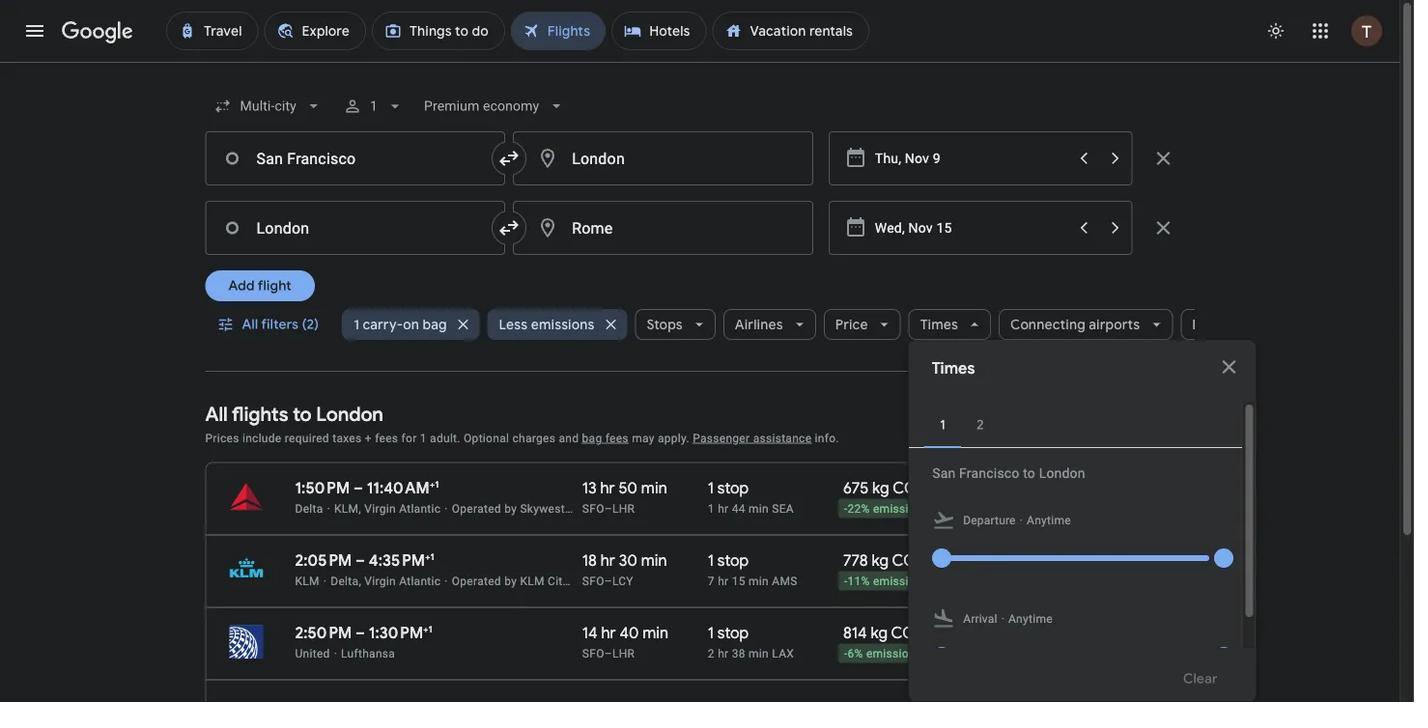 Task type: locate. For each thing, give the bounding box(es) containing it.
to up required
[[293, 402, 312, 426]]

min right 40
[[643, 623, 669, 643]]

+
[[365, 431, 372, 445], [429, 478, 435, 490], [425, 551, 430, 563], [423, 623, 428, 635]]

1
[[370, 98, 378, 114], [354, 316, 359, 333], [420, 431, 427, 445], [435, 478, 439, 490], [708, 478, 714, 498], [708, 502, 715, 515], [430, 551, 434, 563], [708, 551, 714, 570], [428, 623, 433, 635], [708, 623, 714, 643]]

2 swap origin and destination. image from the top
[[498, 216, 521, 240]]

0 vertical spatial swap origin and destination. image
[[498, 147, 521, 170]]

sfo inside 14 hr 40 min sfo – lhr
[[582, 647, 604, 660]]

1 vertical spatial anytime
[[1008, 612, 1052, 626]]

– inside "13 hr 50 min sfo – lhr"
[[604, 502, 612, 515]]

total duration 14 hr 40 min. element
[[582, 623, 708, 646]]

Arrival time: 1:30 PM on  Friday, November 10. text field
[[369, 623, 433, 643]]

delta down 13
[[594, 502, 623, 515]]

0 vertical spatial anytime
[[1026, 514, 1071, 527]]

1 vertical spatial 2
[[708, 647, 715, 660]]

anytime right arrival
[[1008, 612, 1052, 626]]

stop up 38
[[717, 623, 749, 643]]

1 vertical spatial by
[[504, 574, 517, 588]]

2 operated from the top
[[452, 574, 501, 588]]

4:35 pm
[[369, 551, 425, 570]]

min right 30
[[641, 551, 667, 570]]

hr right 7
[[718, 574, 729, 588]]

and
[[559, 431, 579, 445]]

- for 814
[[844, 647, 848, 661]]

co for 675 kg co 2
[[893, 478, 917, 498]]

1 vertical spatial atlantic
[[399, 574, 441, 588]]

1 horizontal spatial delta
[[594, 502, 623, 515]]

+ right taxes
[[365, 431, 372, 445]]

sfo for 18
[[582, 574, 604, 588]]

london up taxes
[[316, 402, 383, 426]]

1 stop flight. element up 44 in the right bottom of the page
[[708, 478, 749, 501]]

0 vertical spatial stop
[[717, 478, 749, 498]]

emissions down 814 kg co
[[866, 647, 922, 661]]

1 vertical spatial london
[[1038, 465, 1085, 481]]

operated by skywest dba delta connection
[[452, 502, 687, 515]]

1 departure text field from the top
[[875, 132, 1067, 184]]

None field
[[205, 89, 331, 124], [416, 89, 574, 124], [205, 89, 331, 124], [416, 89, 574, 124]]

675 kg co 2
[[843, 478, 924, 501]]

0 vertical spatial all
[[242, 316, 258, 333]]

hr inside 1 stop 1 hr 44 min sea
[[718, 502, 729, 515]]

times down times popup button
[[932, 359, 975, 379]]

3 sfo from the top
[[582, 647, 604, 660]]

to inside search box
[[1023, 465, 1035, 481]]

1 horizontal spatial klm
[[520, 574, 545, 588]]

stop
[[717, 478, 749, 498], [717, 551, 749, 570], [717, 623, 749, 643]]

Arrival time: 4:35 PM on  Friday, November 10. text field
[[369, 551, 434, 570]]

2 klm from the left
[[520, 574, 545, 588]]

klm down 2:05 pm text field
[[295, 574, 320, 588]]

3 stop from the top
[[717, 623, 749, 643]]

atlantic down arrival time: 4:35 pm on  friday, november 10. text field
[[399, 574, 441, 588]]

1 vertical spatial operated
[[452, 574, 501, 588]]

1 sfo from the top
[[582, 502, 604, 515]]

klm left cityhopper
[[520, 574, 545, 588]]

$1,681
[[1073, 478, 1116, 498]]

operated right delta, virgin atlantic
[[452, 574, 501, 588]]

- inside 778 kg co -11% emissions
[[844, 575, 848, 588]]

2 atlantic from the top
[[399, 574, 441, 588]]

1 horizontal spatial to
[[1023, 465, 1035, 481]]

(2)
[[302, 316, 319, 333]]

1 vertical spatial -
[[844, 575, 848, 588]]

sea
[[772, 502, 794, 515]]

2 by from the top
[[504, 574, 517, 588]]

swap origin and destination. image
[[498, 147, 521, 170], [498, 216, 521, 240]]

stop up 44 in the right bottom of the page
[[717, 478, 749, 498]]

stop inside 1 stop 2 hr 38 min lax
[[717, 623, 749, 643]]

2 inside 675 kg co 2
[[917, 484, 924, 501]]

min right 44 in the right bottom of the page
[[749, 502, 769, 515]]

1 stop flight. element up "15"
[[708, 551, 749, 573]]

lhr inside 14 hr 40 min sfo – lhr
[[612, 647, 635, 660]]

+ inside 2:50 pm – 1:30 pm + 1
[[423, 623, 428, 635]]

1 horizontal spatial 2
[[917, 484, 924, 501]]

2 left 38
[[708, 647, 715, 660]]

stop inside 1 stop 1 hr 44 min sea
[[717, 478, 749, 498]]

1 vertical spatial all
[[205, 402, 228, 426]]

0 vertical spatial to
[[293, 402, 312, 426]]

Departure time: 1:50 PM. text field
[[295, 478, 350, 498]]

Departure text field
[[875, 132, 1067, 184], [875, 202, 1067, 254]]

 image
[[327, 502, 330, 515], [323, 574, 327, 588], [334, 647, 337, 660]]

by left skywest
[[504, 502, 517, 515]]

all up prices
[[205, 402, 228, 426]]

kg right 778
[[872, 551, 889, 570]]

all left filters
[[242, 316, 258, 333]]

0 horizontal spatial fees
[[375, 431, 398, 445]]

0 vertical spatial times
[[920, 316, 958, 333]]

klm, virgin atlantic
[[334, 502, 441, 515]]

min up connection
[[641, 478, 667, 498]]

0 vertical spatial -
[[844, 502, 848, 516]]

airports
[[1089, 316, 1140, 333]]

38
[[732, 647, 745, 660]]

+ inside the 2:05 pm – 4:35 pm + 1
[[425, 551, 430, 563]]

1 delta from the left
[[295, 502, 323, 515]]

leaves san francisco international airport at 2:50 pm on thursday, november 9 and arrives at heathrow airport at 1:30 pm on friday, november 10. element
[[295, 623, 433, 643]]

7
[[708, 574, 715, 588]]

2:50 pm
[[295, 623, 352, 643]]

lax
[[772, 647, 794, 660]]

co up the -6% emissions
[[891, 623, 915, 643]]

co inside 675 kg co 2
[[893, 478, 917, 498]]

2 up -22% emissions
[[917, 484, 924, 501]]

stop for 18 hr 30 min
[[717, 551, 749, 570]]

1 carry-on bag
[[354, 316, 447, 333]]

all inside button
[[242, 316, 258, 333]]

co right 778
[[892, 551, 916, 570]]

0 horizontal spatial delta
[[295, 502, 323, 515]]

co
[[893, 478, 917, 498], [892, 551, 916, 570], [891, 623, 915, 643]]

1681 US dollars text field
[[1073, 478, 1116, 498]]

hr
[[600, 478, 615, 498], [718, 502, 729, 515], [600, 551, 615, 570], [718, 574, 729, 588], [601, 623, 616, 643], [718, 647, 729, 660]]

none search field containing times
[[205, 83, 1281, 702]]

1 swap origin and destination. image from the top
[[498, 147, 521, 170]]

1 vertical spatial bag
[[582, 431, 602, 445]]

lhr down 40
[[612, 647, 635, 660]]

hr right 13
[[600, 478, 615, 498]]

kg up -22% emissions
[[872, 478, 889, 498]]

main menu image
[[23, 19, 46, 42]]

0 vertical spatial 1 stop flight. element
[[708, 478, 749, 501]]

- down 814
[[844, 647, 848, 661]]

2 vertical spatial stop
[[717, 623, 749, 643]]

2 inside 1 stop 2 hr 38 min lax
[[708, 647, 715, 660]]

0 vertical spatial kg
[[872, 478, 889, 498]]

bag
[[422, 316, 447, 333], [582, 431, 602, 445]]

0 vertical spatial departure text field
[[875, 132, 1067, 184]]

1 inside 1 popup button
[[370, 98, 378, 114]]

hr right 14
[[601, 623, 616, 643]]

kg for 814
[[871, 623, 888, 643]]

hr left 44 in the right bottom of the page
[[718, 502, 729, 515]]

1 vertical spatial swap origin and destination. image
[[498, 216, 521, 240]]

0 horizontal spatial bag
[[422, 316, 447, 333]]

1 vertical spatial virgin
[[364, 574, 396, 588]]

co inside 778 kg co -11% emissions
[[892, 551, 916, 570]]

0 horizontal spatial klm
[[295, 574, 320, 588]]

carry-
[[363, 316, 403, 333]]

 image right united
[[334, 647, 337, 660]]

add flight button
[[205, 270, 315, 301]]

co for 814 kg co
[[891, 623, 915, 643]]

sfo for 13
[[582, 502, 604, 515]]

1 inside 1 stop 2 hr 38 min lax
[[708, 623, 714, 643]]

hr left 38
[[718, 647, 729, 660]]

0 vertical spatial operated
[[452, 502, 501, 515]]

min right 38
[[749, 647, 769, 660]]

operated for 11:40 am
[[452, 502, 501, 515]]

operated by klm cityhopper
[[452, 574, 606, 588]]

stop for 14 hr 40 min
[[717, 623, 749, 643]]

0 vertical spatial co
[[893, 478, 917, 498]]

2 sfo from the top
[[582, 574, 604, 588]]

sort by: button
[[1106, 420, 1194, 455]]

times inside popup button
[[920, 316, 958, 333]]

1 stop from the top
[[717, 478, 749, 498]]

 image down 2:05 pm text field
[[323, 574, 327, 588]]

min inside 1 stop 7 hr 15 min ams
[[749, 574, 769, 588]]

0 vertical spatial london
[[316, 402, 383, 426]]

1 stop flight. element
[[708, 478, 749, 501], [708, 551, 749, 573], [708, 623, 749, 646]]

duration
[[1192, 316, 1248, 333]]

times
[[920, 316, 958, 333], [932, 359, 975, 379]]

+ for 1:30 pm
[[423, 623, 428, 635]]

1 atlantic from the top
[[399, 502, 441, 515]]

london up entire
[[1038, 465, 1085, 481]]

13
[[582, 478, 597, 498]]

emissions right 11%
[[873, 575, 929, 588]]

1 vertical spatial co
[[892, 551, 916, 570]]

0 horizontal spatial to
[[293, 402, 312, 426]]

delta,
[[331, 574, 361, 588]]

1 carry-on bag button
[[342, 301, 480, 348]]

0 horizontal spatial london
[[316, 402, 383, 426]]

1 vertical spatial to
[[1023, 465, 1035, 481]]

kg up the -6% emissions
[[871, 623, 888, 643]]

2 delta from the left
[[594, 502, 623, 515]]

1 vertical spatial 1 stop flight. element
[[708, 551, 749, 573]]

1 operated from the top
[[452, 502, 501, 515]]

departure
[[963, 514, 1015, 527]]

0 vertical spatial 2
[[917, 484, 924, 501]]

all for all flights to london
[[205, 402, 228, 426]]

add flight
[[228, 277, 292, 295]]

sfo inside "13 hr 50 min sfo – lhr"
[[582, 502, 604, 515]]

814 kg co
[[843, 623, 915, 643]]

0 horizontal spatial 2
[[708, 647, 715, 660]]

1 stop 1 hr 44 min sea
[[708, 478, 794, 515]]

hr inside "13 hr 50 min sfo – lhr"
[[600, 478, 615, 498]]

1 vertical spatial kg
[[872, 551, 889, 570]]

sfo down 14
[[582, 647, 604, 660]]

0 vertical spatial  image
[[327, 502, 330, 515]]

delta down 1:50 pm on the left bottom of page
[[295, 502, 323, 515]]

stop up "15"
[[717, 551, 749, 570]]

1 stop flight. element up 38
[[708, 623, 749, 646]]

1 vertical spatial lhr
[[612, 647, 635, 660]]

hr right 18
[[600, 551, 615, 570]]

3 1 stop flight. element from the top
[[708, 623, 749, 646]]

lhr down 50
[[612, 502, 635, 515]]

to right francisco
[[1023, 465, 1035, 481]]

klm
[[295, 574, 320, 588], [520, 574, 545, 588]]

anytime right departure
[[1026, 514, 1071, 527]]

 image left klm,
[[327, 502, 330, 515]]

2 vertical spatial kg
[[871, 623, 888, 643]]

kg inside 675 kg co 2
[[872, 478, 889, 498]]

adult.
[[430, 431, 461, 445]]

by for 13
[[504, 502, 517, 515]]

london for san francisco to london
[[1038, 465, 1085, 481]]

duration button
[[1181, 301, 1281, 348]]

44
[[732, 502, 745, 515]]

30
[[619, 551, 637, 570]]

1 vertical spatial departure text field
[[875, 202, 1067, 254]]

0 vertical spatial atlantic
[[399, 502, 441, 515]]

1 horizontal spatial fees
[[605, 431, 629, 445]]

bag right and
[[582, 431, 602, 445]]

+ inside 1:50 pm – 11:40 am + 1
[[429, 478, 435, 490]]

+ for 4:35 pm
[[425, 551, 430, 563]]

- down 675
[[844, 502, 848, 516]]

2 virgin from the top
[[364, 574, 396, 588]]

departure text field for remove flight from london to rome on wed, nov 15 image
[[875, 202, 1067, 254]]

1 inside 1 carry-on bag popup button
[[354, 316, 359, 333]]

anytime for departure
[[1026, 514, 1071, 527]]

virgin down the 2:05 pm – 4:35 pm + 1
[[364, 574, 396, 588]]

1 vertical spatial stop
[[717, 551, 749, 570]]

2 1 stop flight. element from the top
[[708, 551, 749, 573]]

2 stop from the top
[[717, 551, 749, 570]]

klm,
[[334, 502, 361, 515]]

anytime
[[1026, 514, 1071, 527], [1008, 612, 1052, 626]]

bag right on
[[422, 316, 447, 333]]

1 by from the top
[[504, 502, 517, 515]]

2 vertical spatial -
[[844, 647, 848, 661]]

0 vertical spatial by
[[504, 502, 517, 515]]

lhr
[[612, 502, 635, 515], [612, 647, 635, 660]]

sfo down 13
[[582, 502, 604, 515]]

less emissions
[[499, 316, 594, 333]]

1 stop flight. element for 13 hr 50 min
[[708, 478, 749, 501]]

lhr inside "13 hr 50 min sfo – lhr"
[[612, 502, 635, 515]]

none text field inside search box
[[205, 131, 505, 185]]

fees
[[375, 431, 398, 445], [605, 431, 629, 445]]

delta
[[295, 502, 323, 515], [594, 502, 623, 515]]

2 vertical spatial  image
[[334, 647, 337, 660]]

total duration 13 hr 50 min. element
[[582, 478, 708, 501]]

11%
[[848, 575, 870, 588]]

fees left "for"
[[375, 431, 398, 445]]

sfo down 18
[[582, 574, 604, 588]]

entire
[[1064, 503, 1095, 516]]

1 horizontal spatial all
[[242, 316, 258, 333]]

filters
[[261, 316, 299, 333]]

1 vertical spatial times
[[932, 359, 975, 379]]

stop for 13 hr 50 min
[[717, 478, 749, 498]]

6%
[[848, 647, 863, 661]]

- down 778
[[844, 575, 848, 588]]

london
[[316, 402, 383, 426], [1038, 465, 1085, 481]]

+ up delta, virgin atlantic
[[425, 551, 430, 563]]

13 hr 50 min sfo – lhr
[[582, 478, 667, 515]]

1 1 stop flight. element from the top
[[708, 478, 749, 501]]

atlantic down the arrival time: 11:40 am on  friday, november 10. 'text box'
[[399, 502, 441, 515]]

1 vertical spatial sfo
[[582, 574, 604, 588]]

1 lhr from the top
[[612, 502, 635, 515]]

emissions right less on the left of page
[[531, 316, 594, 333]]

+ down delta, virgin atlantic
[[423, 623, 428, 635]]

+ down adult.
[[429, 478, 435, 490]]

 image for 1:50 pm
[[327, 502, 330, 515]]

3 - from the top
[[844, 647, 848, 661]]

-
[[844, 502, 848, 516], [844, 575, 848, 588], [844, 647, 848, 661]]

all filters (2) button
[[205, 301, 334, 348]]

co up -22% emissions
[[893, 478, 917, 498]]

virgin down 1:50 pm – 11:40 am + 1
[[364, 502, 396, 515]]

1 stop 7 hr 15 min ams
[[708, 551, 797, 588]]

2 vertical spatial 1 stop flight. element
[[708, 623, 749, 646]]

min right "15"
[[749, 574, 769, 588]]

min inside 18 hr 30 min sfo – lcy
[[641, 551, 667, 570]]

sfo inside 18 hr 30 min sfo – lcy
[[582, 574, 604, 588]]

passenger
[[693, 431, 750, 445]]

1:30 pm
[[369, 623, 423, 643]]

remove flight from san francisco to london on thu, nov 9 image
[[1152, 147, 1175, 170]]

layover (1 of 1) is a 2 hr 38 min layover at los angeles international airport in los angeles. element
[[708, 646, 833, 661]]

1 horizontal spatial london
[[1038, 465, 1085, 481]]

sfo for 14
[[582, 647, 604, 660]]

0 vertical spatial virgin
[[364, 502, 396, 515]]

2 - from the top
[[844, 575, 848, 588]]

None text field
[[513, 131, 813, 185], [205, 201, 505, 255], [513, 201, 813, 255], [513, 131, 813, 185], [205, 201, 505, 255], [513, 201, 813, 255]]

-22% emissions
[[844, 502, 929, 516]]

2 lhr from the top
[[612, 647, 635, 660]]

all
[[242, 316, 258, 333], [205, 402, 228, 426]]

1 - from the top
[[844, 502, 848, 516]]

18
[[582, 551, 597, 570]]

fees left may
[[605, 431, 629, 445]]

by left cityhopper
[[504, 574, 517, 588]]

2 vertical spatial sfo
[[582, 647, 604, 660]]

kg
[[872, 478, 889, 498], [872, 551, 889, 570], [871, 623, 888, 643]]

operated left skywest
[[452, 502, 501, 515]]

2 vertical spatial co
[[891, 623, 915, 643]]

min inside 14 hr 40 min sfo – lhr
[[643, 623, 669, 643]]

1 horizontal spatial bag
[[582, 431, 602, 445]]

0 horizontal spatial all
[[205, 402, 228, 426]]

1 vertical spatial  image
[[323, 574, 327, 588]]

stop inside 1 stop 7 hr 15 min ams
[[717, 551, 749, 570]]

kg inside 778 kg co -11% emissions
[[872, 551, 889, 570]]

kg for 675
[[872, 478, 889, 498]]

0 vertical spatial bag
[[422, 316, 447, 333]]

london inside search box
[[1038, 465, 1085, 481]]

1 virgin from the top
[[364, 502, 396, 515]]

0 vertical spatial lhr
[[612, 502, 635, 515]]

times right price popup button
[[920, 316, 958, 333]]

all for all filters (2)
[[242, 316, 258, 333]]

1 inside 2:50 pm – 1:30 pm + 1
[[428, 623, 433, 635]]

emissions
[[531, 316, 594, 333], [873, 502, 929, 516], [873, 575, 929, 588], [866, 647, 922, 661]]

0 vertical spatial sfo
[[582, 502, 604, 515]]

None text field
[[205, 131, 505, 185]]

2 departure text field from the top
[[875, 202, 1067, 254]]

None search field
[[205, 83, 1281, 702]]



Task type: vqa. For each thing, say whether or not it's contained in the screenshot.
"–" inside 11:23 Am – 7:25 Am United
no



Task type: describe. For each thing, give the bounding box(es) containing it.
may
[[632, 431, 655, 445]]

1 inside 1:50 pm – 11:40 am + 1
[[435, 478, 439, 490]]

dba
[[568, 502, 591, 515]]

arrival
[[963, 612, 997, 626]]

Departure time: 2:50 PM. text field
[[295, 623, 352, 643]]

ams
[[772, 574, 797, 588]]

- for 675
[[844, 502, 848, 516]]

layover (1 of 1) is a 1 hr 44 min layover at seattle-tacoma international airport in seattle. element
[[708, 501, 833, 516]]

1 stop flight. element for 18 hr 30 min
[[708, 551, 749, 573]]

leaves san francisco international airport at 2:05 pm on thursday, november 9 and arrives at london city airport at 4:35 pm on friday, november 10. element
[[295, 551, 434, 570]]

anytime for arrival
[[1008, 612, 1052, 626]]

min inside "13 hr 50 min sfo – lhr"
[[641, 478, 667, 498]]

on
[[403, 316, 419, 333]]

lhr for 50
[[612, 502, 635, 515]]

swap origin and destination. image for the departure text field related to remove flight from london to rome on wed, nov 15 image
[[498, 216, 521, 240]]

connection
[[626, 502, 687, 515]]

leaves san francisco international airport at 1:50 pm on thursday, november 9 and arrives at heathrow airport at 11:40 am on friday, november 10. element
[[295, 478, 439, 498]]

san francisco to london
[[932, 465, 1085, 481]]

flight
[[258, 277, 292, 295]]

778
[[843, 551, 868, 570]]

optional
[[464, 431, 509, 445]]

san
[[932, 465, 955, 481]]

francisco
[[959, 465, 1019, 481]]

bag inside popup button
[[422, 316, 447, 333]]

airlines button
[[723, 301, 816, 348]]

by:
[[1144, 429, 1163, 446]]

15
[[732, 574, 745, 588]]

bag fees button
[[582, 431, 629, 445]]

loading results progress bar
[[0, 62, 1400, 66]]

atlantic for 11:40 am
[[399, 502, 441, 515]]

to for francisco
[[1023, 465, 1035, 481]]

flights
[[232, 402, 288, 426]]

675
[[843, 478, 869, 498]]

emissions inside popup button
[[531, 316, 594, 333]]

2 fees from the left
[[605, 431, 629, 445]]

1 inside the 2:05 pm – 4:35 pm + 1
[[430, 551, 434, 563]]

prices include required taxes + fees for 1 adult. optional charges and bag fees may apply. passenger assistance
[[205, 431, 812, 445]]

assistance
[[753, 431, 812, 445]]

cityhopper
[[548, 574, 606, 588]]

1 klm from the left
[[295, 574, 320, 588]]

$1,681 entire trip
[[1064, 478, 1116, 516]]

to for flights
[[293, 402, 312, 426]]

lhr for 40
[[612, 647, 635, 660]]

co for 778 kg co -11% emissions
[[892, 551, 916, 570]]

price
[[835, 316, 868, 333]]

add
[[228, 277, 255, 295]]

hr inside 14 hr 40 min sfo – lhr
[[601, 623, 616, 643]]

1:50 pm
[[295, 478, 350, 498]]

atlantic for 4:35 pm
[[399, 574, 441, 588]]

united
[[295, 647, 330, 660]]

trip
[[1098, 503, 1116, 516]]

kg for 778
[[872, 551, 889, 570]]

 image for 2:05 pm
[[323, 574, 327, 588]]

price button
[[824, 301, 901, 348]]

all flights to london
[[205, 402, 383, 426]]

remove flight from london to rome on wed, nov 15 image
[[1152, 216, 1175, 240]]

– inside 18 hr 30 min sfo – lcy
[[604, 574, 612, 588]]

connecting
[[1010, 316, 1085, 333]]

min inside 1 stop 2 hr 38 min lax
[[749, 647, 769, 660]]

connecting airports button
[[999, 301, 1173, 348]]

hr inside 1 stop 7 hr 15 min ams
[[718, 574, 729, 588]]

$1,703
[[1070, 551, 1116, 570]]

prices
[[205, 431, 239, 445]]

Arrival time: 11:40 AM on  Friday, November 10. text field
[[367, 478, 439, 498]]

min inside 1 stop 1 hr 44 min sea
[[749, 502, 769, 515]]

14 hr 40 min sfo – lhr
[[582, 623, 669, 660]]

connecting airports
[[1010, 316, 1140, 333]]

lcy
[[612, 574, 634, 588]]

taxes
[[332, 431, 362, 445]]

hr inside 1 stop 2 hr 38 min lax
[[718, 647, 729, 660]]

charges
[[512, 431, 556, 445]]

hr inside 18 hr 30 min sfo – lcy
[[600, 551, 615, 570]]

less emissions button
[[487, 301, 627, 348]]

18 hr 30 min sfo – lcy
[[582, 551, 667, 588]]

london for all flights to london
[[316, 402, 383, 426]]

sort
[[1113, 429, 1141, 446]]

virgin for 4:35 pm
[[364, 574, 396, 588]]

all filters (2)
[[242, 316, 319, 333]]

40
[[620, 623, 639, 643]]

2:05 pm – 4:35 pm + 1
[[295, 551, 434, 570]]

skywest
[[520, 502, 565, 515]]

virgin for 11:40 am
[[364, 502, 396, 515]]

1 stop flight. element for 14 hr 40 min
[[708, 623, 749, 646]]

change appearance image
[[1253, 8, 1299, 54]]

departure text field for remove flight from san francisco to london on thu, nov 9 icon
[[875, 132, 1067, 184]]

layover (1 of 1) is a 7 hr 15 min layover at amsterdam airport schiphol in amsterdam. element
[[708, 573, 833, 589]]

less
[[499, 316, 528, 333]]

1703 US dollars text field
[[1070, 551, 1116, 570]]

+ for 11:40 am
[[429, 478, 435, 490]]

times button
[[909, 301, 991, 348]]

emissions inside 778 kg co -11% emissions
[[873, 575, 929, 588]]

include
[[242, 431, 282, 445]]

50
[[619, 478, 637, 498]]

total duration 18 hr 30 min. element
[[582, 551, 708, 573]]

 image for 2:50 pm
[[334, 647, 337, 660]]

1 fees from the left
[[375, 431, 398, 445]]

1 inside 1 stop 7 hr 15 min ams
[[708, 551, 714, 570]]

operated for 4:35 pm
[[452, 574, 501, 588]]

2:05 pm
[[295, 551, 352, 570]]

passenger assistance button
[[693, 431, 812, 445]]

– inside 14 hr 40 min sfo – lhr
[[604, 647, 612, 660]]

2:50 pm – 1:30 pm + 1
[[295, 623, 433, 643]]

-6% emissions
[[844, 647, 922, 661]]

emissions down 675 kg co 2
[[873, 502, 929, 516]]

814
[[843, 623, 867, 643]]

Departure time: 2:05 PM. text field
[[295, 551, 352, 570]]

close dialog image
[[1218, 355, 1241, 379]]

swap origin and destination. image for remove flight from san francisco to london on thu, nov 9 icon the departure text field
[[498, 147, 521, 170]]

airlines
[[735, 316, 783, 333]]

delta, virgin atlantic
[[331, 574, 441, 588]]

stops button
[[635, 301, 716, 348]]

11:40 am
[[367, 478, 429, 498]]

for
[[401, 431, 417, 445]]

1 stop 2 hr 38 min lax
[[708, 623, 794, 660]]

22%
[[848, 502, 870, 516]]

1:50 pm – 11:40 am + 1
[[295, 478, 439, 498]]

14
[[582, 623, 597, 643]]

stops
[[647, 316, 683, 333]]

by for 18
[[504, 574, 517, 588]]



